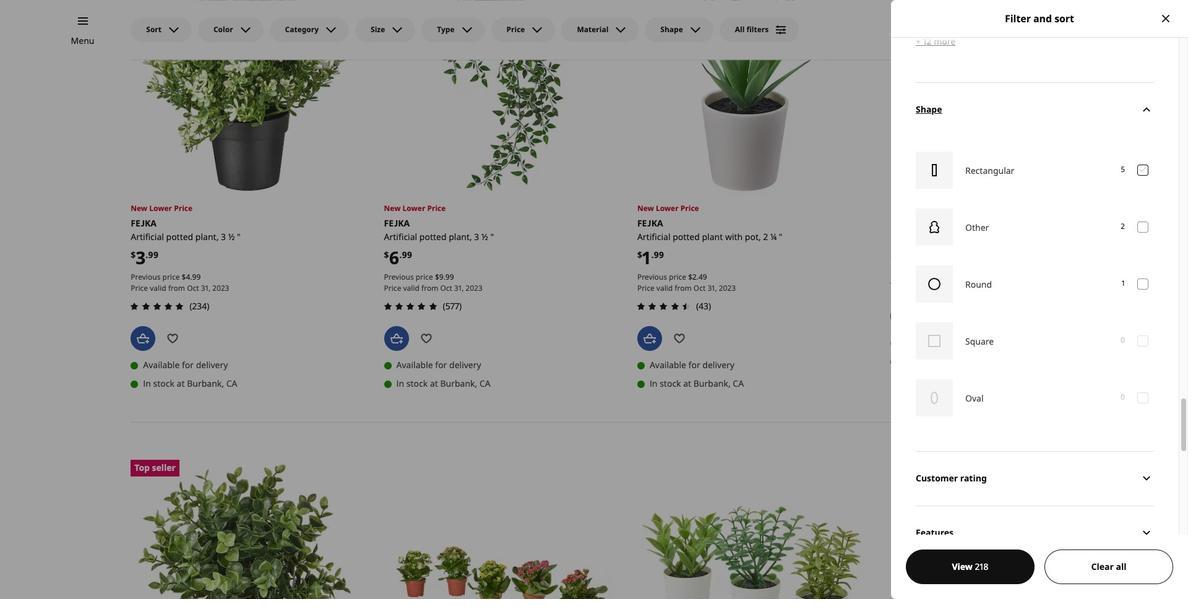 Task type: vqa. For each thing, say whether or not it's contained in the screenshot.
the leftmost Plant,
yes



Task type: describe. For each thing, give the bounding box(es) containing it.
for for 6
[[436, 359, 447, 371]]

valid for 3
[[150, 283, 166, 294]]

plant, for 6
[[449, 231, 472, 243]]

features button
[[917, 506, 1155, 560]]

price inside previous price $ 4 . 99 price valid from oct 31, 2023
[[131, 283, 148, 294]]

oval
[[966, 392, 984, 404]]

$ inside previous price $ 2 . 49 price valid from oct 31, 2023
[[689, 272, 693, 282]]

31, for 1
[[708, 283, 718, 294]]

previous for 3
[[131, 272, 161, 282]]

not
[[904, 337, 919, 349]]

sort button
[[131, 17, 192, 42]]

pot,
[[745, 231, 762, 243]]

rectangular
[[966, 165, 1015, 176]]

99 inside new lower price fejka artificial potted plant with pot, 2 ¼ " $ 1 . 99
[[654, 249, 665, 261]]

from for 3
[[168, 283, 185, 294]]

sold
[[921, 337, 938, 349]]

other
[[966, 222, 990, 233]]

delivery for 3
[[196, 359, 228, 371]]

valid for 1
[[657, 283, 673, 294]]

99 inside previous price $ 9 . 99 price valid from oct 31, 2023
[[446, 272, 454, 282]]

+ 12 more
[[917, 35, 956, 47]]

12
[[924, 35, 932, 47]]

new for 1
[[638, 203, 654, 214]]

all
[[736, 24, 745, 35]]

2 products element
[[1122, 221, 1126, 233]]

price inside new lower price fejka artificial potted plant with pot, 2 ¼ " $ 1 . 99
[[681, 203, 700, 214]]

not sold for delivery
[[904, 337, 986, 349]]

. inside previous price $ 4 . 99 price valid from oct 31, 2023
[[190, 272, 192, 282]]

new lower price fejka artificial potted plant, 3 ½ " $ 3 . 99
[[131, 203, 241, 269]]

2023 for "
[[719, 283, 736, 294]]

oct for 1
[[694, 283, 706, 294]]

$ inside previous price $ 4 . 99 price valid from oct 31, 2023
[[182, 272, 186, 282]]

products element for square
[[1121, 335, 1126, 347]]

artificial for 6
[[384, 231, 417, 243]]

artificial for 3
[[131, 231, 164, 243]]

and
[[1034, 12, 1053, 25]]

size
[[371, 24, 385, 35]]

at for 1
[[684, 378, 692, 390]]

sort
[[1055, 12, 1075, 25]]

at for 6
[[430, 378, 438, 390]]

category
[[285, 24, 319, 35]]

shape for shape popup button
[[661, 24, 684, 35]]

99 inside new lower price fejka artificial potted plant, 3 ½ " $ 6 . 99
[[402, 249, 413, 261]]

3 for 6
[[475, 231, 480, 243]]

plant
[[703, 231, 723, 243]]

shape button
[[645, 17, 714, 42]]

2 inside new lower price fejka artificial potted plant with pot, 2 ¼ " $ 1 . 99
[[764, 231, 769, 243]]

99 inside new lower price fejka artificial potted plant, 3 ½ " $ 3 . 99
[[148, 249, 159, 261]]

" inside new lower price fejka artificial potted plant, 3 ½ " $ 3 . 99
[[237, 231, 241, 243]]

sort
[[146, 24, 162, 35]]

price inside new lower price fejka artificial potted plant, 3 ½ " $ 6 . 99
[[428, 203, 446, 214]]

round
[[966, 279, 993, 290]]

new lower price fejka artificial potted plant, 3 ½ " $ 6 . 99
[[384, 203, 494, 269]]

ca for 6
[[480, 378, 491, 390]]

clear all button
[[1045, 550, 1174, 585]]

potted for 1
[[673, 231, 700, 243]]

view
[[953, 561, 973, 573]]

valid for 6
[[403, 283, 420, 294]]

square
[[966, 335, 995, 347]]

himalayamix
[[891, 217, 953, 229]]

filter
[[1006, 12, 1032, 25]]

0 horizontal spatial 3
[[136, 246, 146, 269]]

in stock at burbank, ca for 6
[[397, 378, 491, 390]]

49
[[699, 272, 708, 282]]

potted for 6
[[420, 231, 447, 243]]

½ for 6
[[482, 231, 488, 243]]

products element for oval
[[1121, 392, 1126, 404]]

. inside new lower price fejka artificial potted plant with pot, 2 ¼ " $ 1 . 99
[[652, 249, 654, 261]]

fejka for 1
[[638, 217, 664, 229]]

6
[[389, 246, 400, 269]]

5 products element
[[1122, 164, 1126, 176]]

(577)
[[443, 301, 462, 312]]

size button
[[356, 17, 416, 42]]

fejka for 3
[[131, 217, 157, 229]]

$ inside new lower price fejka artificial potted plant, 3 ½ " $ 6 . 99
[[384, 249, 389, 261]]

in stock at burbank, ca for 1
[[650, 378, 744, 390]]

review: 4.6 out of 5 stars. total reviews: 43 image
[[634, 299, 694, 314]]

. inside previous price $ 9 . 99 price valid from oct 31, 2023
[[444, 272, 446, 282]]

(43)
[[697, 301, 712, 312]]

for for 1
[[689, 359, 701, 371]]

. inside new lower price fejka artificial potted plant, 3 ½ " $ 3 . 99
[[146, 249, 148, 261]]

1 inside new lower price fejka artificial potted plant with pot, 2 ¼ " $ 1 . 99
[[643, 246, 652, 269]]

clear
[[1092, 561, 1115, 573]]

. inside new lower price fejka artificial potted plant, 3 ½ " $ 6 . 99
[[400, 249, 402, 261]]

delivery for 1
[[703, 359, 735, 371]]

2 inside previous price $ 2 . 49 price valid from oct 31, 2023
[[693, 272, 697, 282]]

3 for 3
[[221, 231, 226, 243]]

lower for 6
[[403, 203, 426, 214]]

" inside new lower price fejka artificial potted plant, 3 ½ " $ 6 . 99
[[491, 231, 494, 243]]

material button
[[562, 17, 639, 42]]

from for 1
[[675, 283, 692, 294]]

previous for 1
[[638, 272, 668, 282]]

available for 1
[[650, 359, 687, 371]]

customer rating button
[[917, 451, 1155, 506]]

+
[[917, 35, 921, 47]]

in for 3
[[143, 378, 151, 390]]

31, for 3
[[201, 283, 211, 294]]

filters
[[747, 24, 769, 35]]

color
[[214, 24, 233, 35]]

color button
[[198, 17, 264, 42]]

with
[[726, 231, 743, 243]]

available for delivery for 1
[[650, 359, 735, 371]]

ca for 3
[[226, 378, 237, 390]]

4 for "
[[946, 231, 951, 243]]

price inside previous price $ 2 . 49 price valid from oct 31, 2023
[[638, 283, 655, 294]]



Task type: locate. For each thing, give the bounding box(es) containing it.
2 horizontal spatial lower
[[656, 203, 679, 214]]

fejka inside new lower price fejka artificial potted plant with pot, 2 ¼ " $ 1 . 99
[[638, 217, 664, 229]]

. up previous price $ 4 . 99 price valid from oct 31, 2023 in the left top of the page
[[146, 249, 148, 261]]

previous price $ 9 . 99 price valid from oct 31, 2023
[[384, 272, 483, 294]]

potted
[[891, 231, 918, 243]]

available for delivery down (43)
[[650, 359, 735, 371]]

$ left 49
[[689, 272, 693, 282]]

burbank, for 6
[[441, 378, 478, 390]]

price for 6
[[416, 272, 433, 282]]

3 inside new lower price fejka artificial potted plant, 3 ½ " $ 6 . 99
[[475, 231, 480, 243]]

price inside new lower price fejka artificial potted plant, 3 ½ " $ 3 . 99
[[174, 203, 193, 214]]

2 artificial from the left
[[384, 231, 417, 243]]

0 horizontal spatial available for delivery
[[143, 359, 228, 371]]

2 horizontal spatial available
[[650, 359, 687, 371]]

oct down 9
[[441, 283, 453, 294]]

0 horizontal spatial valid
[[150, 283, 166, 294]]

new inside new lower price fejka artificial potted plant, 3 ½ " $ 6 . 99
[[384, 203, 401, 214]]

in stock at burbank, ca
[[904, 356, 998, 367], [143, 378, 237, 390], [397, 378, 491, 390], [650, 378, 744, 390]]

0 horizontal spatial 4
[[186, 272, 190, 282]]

2 left ¼
[[764, 231, 769, 243]]

new for 3
[[131, 203, 147, 214]]

all
[[1117, 561, 1127, 573]]

potted left plant
[[673, 231, 700, 243]]

new for 6
[[384, 203, 401, 214]]

1 31, from the left
[[201, 283, 211, 294]]

1 horizontal spatial previous
[[384, 272, 414, 282]]

from inside previous price $ 4 . 99 price valid from oct 31, 2023
[[168, 283, 185, 294]]

2 horizontal spatial artificial
[[638, 231, 671, 243]]

delivery right sold at the right bottom of page
[[954, 337, 986, 349]]

valid inside previous price $ 9 . 99 price valid from oct 31, 2023
[[403, 283, 420, 294]]

oct inside previous price $ 4 . 99 price valid from oct 31, 2023
[[187, 283, 199, 294]]

available down the review: 4.8 out of 5 stars. total reviews: 577 image
[[397, 359, 433, 371]]

price inside previous price $ 2 . 49 price valid from oct 31, 2023
[[669, 272, 687, 282]]

1 horizontal spatial lower
[[403, 203, 426, 214]]

customer rating
[[917, 473, 988, 484]]

1 horizontal spatial available
[[397, 359, 433, 371]]

previous price $ 2 . 49 price valid from oct 31, 2023
[[638, 272, 736, 294]]

4 for .
[[186, 272, 190, 282]]

for down (234)
[[182, 359, 194, 371]]

lower
[[149, 203, 172, 214], [403, 203, 426, 214], [656, 203, 679, 214]]

document containing + 12 more
[[892, 0, 1189, 560]]

1 vertical spatial 1
[[1123, 278, 1126, 289]]

. up (234)
[[190, 272, 192, 282]]

material
[[577, 24, 609, 35]]

features
[[917, 527, 954, 539]]

"
[[237, 231, 241, 243], [491, 231, 494, 243], [780, 231, 783, 243], [953, 231, 957, 243]]

0 vertical spatial 1
[[643, 246, 652, 269]]

ca
[[987, 356, 998, 367], [226, 378, 237, 390], [480, 378, 491, 390], [733, 378, 744, 390]]

3 price from the left
[[669, 272, 687, 282]]

$ down potted at the right top of page
[[891, 249, 896, 261]]

1 horizontal spatial 31,
[[455, 283, 464, 294]]

previous down 6
[[384, 272, 414, 282]]

2023 inside previous price $ 2 . 49 price valid from oct 31, 2023
[[719, 283, 736, 294]]

2 down 5 products element
[[1122, 221, 1126, 232]]

new lower price fejka artificial potted plant with pot, 2 ¼ " $ 1 . 99
[[638, 203, 783, 269]]

valid
[[150, 283, 166, 294], [403, 283, 420, 294], [657, 283, 673, 294]]

2 price from the left
[[416, 272, 433, 282]]

available for delivery for 3
[[143, 359, 228, 371]]

0 horizontal spatial oct
[[187, 283, 199, 294]]

31, up (577)
[[455, 283, 464, 294]]

99 right 9
[[446, 272, 454, 282]]

2 2023 from the left
[[466, 283, 483, 294]]

2023
[[213, 283, 229, 294], [466, 283, 483, 294], [719, 283, 736, 294]]

2 from from the left
[[422, 283, 439, 294]]

2 products element from the top
[[1121, 392, 1126, 404]]

0 vertical spatial products element
[[1121, 335, 1126, 347]]

price inside previous price $ 9 . 99 price valid from oct 31, 2023
[[416, 272, 433, 282]]

3 available for delivery from the left
[[650, 359, 735, 371]]

1 new from the left
[[131, 203, 147, 214]]

" inside the himalayamix potted plant, 4 " $
[[953, 231, 957, 243]]

fejka for 6
[[384, 217, 410, 229]]

from for 6
[[422, 283, 439, 294]]

from inside previous price $ 9 . 99 price valid from oct 31, 2023
[[422, 283, 439, 294]]

clear all
[[1092, 561, 1127, 573]]

1 artificial from the left
[[131, 231, 164, 243]]

9
[[440, 272, 444, 282]]

$ up the review: 4.8 out of 5 stars. total reviews: 234 image
[[182, 272, 186, 282]]

from
[[168, 283, 185, 294], [422, 283, 439, 294], [675, 283, 692, 294]]

oct for 3
[[187, 283, 199, 294]]

1 down 2 products element
[[1123, 278, 1126, 289]]

1 horizontal spatial 4
[[946, 231, 951, 243]]

2
[[1122, 221, 1126, 232], [764, 231, 769, 243], [693, 272, 697, 282]]

2023 for 6
[[466, 283, 483, 294]]

price left 9
[[416, 272, 433, 282]]

3 valid from the left
[[657, 283, 673, 294]]

4 " from the left
[[953, 231, 957, 243]]

review: 4.8 out of 5 stars. total reviews: 234 image
[[127, 299, 187, 314]]

for for 3
[[182, 359, 194, 371]]

new inside new lower price fejka artificial potted plant, 3 ½ " $ 3 . 99
[[131, 203, 147, 214]]

type button
[[422, 17, 485, 42]]

previous inside previous price $ 2 . 49 price valid from oct 31, 2023
[[638, 272, 668, 282]]

2 plant, from the left
[[449, 231, 472, 243]]

½ inside new lower price fejka artificial potted plant, 3 ½ " $ 6 . 99
[[482, 231, 488, 243]]

1 inside document
[[1123, 278, 1126, 289]]

delivery down (577)
[[450, 359, 482, 371]]

. up previous price $ 9 . 99 price valid from oct 31, 2023
[[400, 249, 402, 261]]

99
[[148, 249, 159, 261], [402, 249, 413, 261], [654, 249, 665, 261], [192, 272, 201, 282], [446, 272, 454, 282]]

burbank,
[[948, 356, 985, 367], [187, 378, 224, 390], [441, 378, 478, 390], [694, 378, 731, 390]]

available down the review: 4.8 out of 5 stars. total reviews: 234 image
[[143, 359, 180, 371]]

½ for 3
[[228, 231, 235, 243]]

price inside popup button
[[507, 24, 525, 35]]

1 horizontal spatial from
[[422, 283, 439, 294]]

potted inside new lower price fejka artificial potted plant, 3 ½ " $ 3 . 99
[[166, 231, 193, 243]]

in stock at burbank, ca for 3
[[143, 378, 237, 390]]

1 horizontal spatial 3
[[221, 231, 226, 243]]

0
[[1121, 335, 1126, 346], [1121, 392, 1126, 403]]

0 horizontal spatial previous
[[131, 272, 161, 282]]

at for 3
[[177, 378, 185, 390]]

3 new from the left
[[638, 203, 654, 214]]

1 2023 from the left
[[213, 283, 229, 294]]

available
[[143, 359, 180, 371], [397, 359, 433, 371], [650, 359, 687, 371]]

1 potted from the left
[[166, 231, 193, 243]]

lower inside new lower price fejka artificial potted plant, 3 ½ " $ 6 . 99
[[403, 203, 426, 214]]

0 horizontal spatial plant,
[[196, 231, 219, 243]]

2 horizontal spatial price
[[669, 272, 687, 282]]

in for 1
[[650, 378, 658, 390]]

1 " from the left
[[237, 231, 241, 243]]

previous price $ 4 . 99 price valid from oct 31, 2023
[[131, 272, 229, 294]]

stock
[[914, 356, 935, 367], [153, 378, 175, 390], [407, 378, 428, 390], [660, 378, 682, 390]]

218
[[976, 561, 989, 573]]

(234)
[[190, 301, 210, 312]]

99 up previous price $ 2 . 49 price valid from oct 31, 2023
[[654, 249, 665, 261]]

¼
[[771, 231, 777, 243]]

artificial
[[131, 231, 164, 243], [384, 231, 417, 243], [638, 231, 671, 243]]

1 from from the left
[[168, 283, 185, 294]]

2 inside sort and filter 'dialog'
[[1122, 221, 1126, 232]]

artificial for 1
[[638, 231, 671, 243]]

oct inside previous price $ 2 . 49 price valid from oct 31, 2023
[[694, 283, 706, 294]]

$ up previous price $ 4 . 99 price valid from oct 31, 2023 in the left top of the page
[[131, 249, 136, 261]]

3 lower from the left
[[656, 203, 679, 214]]

shape for shape dropdown button
[[917, 104, 943, 115]]

99 up previous price $ 4 . 99 price valid from oct 31, 2023 in the left top of the page
[[148, 249, 159, 261]]

2 horizontal spatial 31,
[[708, 283, 718, 294]]

previous up the review: 4.8 out of 5 stars. total reviews: 234 image
[[131, 272, 161, 282]]

1 horizontal spatial fejka
[[384, 217, 410, 229]]

artificial up previous price $ 4 . 99 price valid from oct 31, 2023 in the left top of the page
[[131, 231, 164, 243]]

lower inside new lower price fejka artificial potted plant, 3 ½ " $ 3 . 99
[[149, 203, 172, 214]]

rotate 180 image
[[1140, 102, 1155, 117]]

potted
[[166, 231, 193, 243], [420, 231, 447, 243], [673, 231, 700, 243]]

price for 3
[[163, 272, 180, 282]]

.
[[146, 249, 148, 261], [400, 249, 402, 261], [652, 249, 654, 261], [190, 272, 192, 282], [444, 272, 446, 282], [697, 272, 699, 282]]

0 horizontal spatial 1
[[643, 246, 652, 269]]

2023 inside previous price $ 4 . 99 price valid from oct 31, 2023
[[213, 283, 229, 294]]

31, inside previous price $ 4 . 99 price valid from oct 31, 2023
[[201, 283, 211, 294]]

ca for 1
[[733, 378, 744, 390]]

$ up previous price $ 2 . 49 price valid from oct 31, 2023
[[638, 249, 643, 261]]

0 horizontal spatial 31,
[[201, 283, 211, 294]]

1 vertical spatial 0
[[1121, 392, 1126, 403]]

31, up (43)
[[708, 283, 718, 294]]

fejka inside new lower price fejka artificial potted plant, 3 ½ " $ 6 . 99
[[384, 217, 410, 229]]

valid up the review: 4.8 out of 5 stars. total reviews: 234 image
[[150, 283, 166, 294]]

99 inside previous price $ 4 . 99 price valid from oct 31, 2023
[[192, 272, 201, 282]]

2 lower from the left
[[403, 203, 426, 214]]

1 horizontal spatial valid
[[403, 283, 420, 294]]

shape
[[661, 24, 684, 35], [917, 104, 943, 115]]

valid up the review: 4.8 out of 5 stars. total reviews: 577 image
[[403, 283, 420, 294]]

available for delivery for 6
[[397, 359, 482, 371]]

lower for 3
[[149, 203, 172, 214]]

review: 4.8 out of 5 stars. total reviews: 577 image
[[381, 299, 441, 314]]

delivery for 6
[[450, 359, 482, 371]]

(455)
[[950, 278, 970, 290]]

½
[[228, 231, 235, 243], [482, 231, 488, 243]]

0 horizontal spatial lower
[[149, 203, 172, 214]]

price left 49
[[669, 272, 687, 282]]

2023 for 3
[[213, 283, 229, 294]]

products element
[[1121, 335, 1126, 347], [1121, 392, 1126, 404]]

4 down himalayamix on the right top of the page
[[946, 231, 951, 243]]

burbank, for 1
[[694, 378, 731, 390]]

31, inside previous price $ 9 . 99 price valid from oct 31, 2023
[[455, 283, 464, 294]]

potted for 3
[[166, 231, 193, 243]]

2 horizontal spatial 3
[[475, 231, 480, 243]]

3 fejka from the left
[[638, 217, 664, 229]]

valid inside previous price $ 4 . 99 price valid from oct 31, 2023
[[150, 283, 166, 294]]

2 " from the left
[[491, 231, 494, 243]]

2 horizontal spatial new
[[638, 203, 654, 214]]

potted inside new lower price fejka artificial potted plant, 3 ½ " $ 6 . 99
[[420, 231, 447, 243]]

0 horizontal spatial price
[[163, 272, 180, 282]]

plant, inside new lower price fejka artificial potted plant, 3 ½ " $ 3 . 99
[[196, 231, 219, 243]]

4 inside previous price $ 4 . 99 price valid from oct 31, 2023
[[186, 272, 190, 282]]

all filters button
[[720, 17, 800, 42]]

1 horizontal spatial new
[[384, 203, 401, 214]]

previous inside previous price $ 9 . 99 price valid from oct 31, 2023
[[384, 272, 414, 282]]

valid up review: 4.6 out of 5 stars. total reviews: 43 image
[[657, 283, 673, 294]]

himalayamix potted plant, 4 " $
[[891, 217, 957, 261]]

4
[[946, 231, 951, 243], [186, 272, 190, 282]]

$ inside new lower price fejka artificial potted plant, 3 ½ " $ 3 . 99
[[131, 249, 136, 261]]

2 horizontal spatial valid
[[657, 283, 673, 294]]

1 vertical spatial products element
[[1121, 392, 1126, 404]]

plant, inside the himalayamix potted plant, 4 " $
[[920, 231, 944, 243]]

1 vertical spatial 4
[[186, 272, 190, 282]]

3 potted from the left
[[673, 231, 700, 243]]

½ inside new lower price fejka artificial potted plant, 3 ½ " $ 3 . 99
[[228, 231, 235, 243]]

1 fejka from the left
[[131, 217, 157, 229]]

0 vertical spatial shape
[[661, 24, 684, 35]]

available for delivery
[[143, 359, 228, 371], [397, 359, 482, 371], [650, 359, 735, 371]]

price button
[[491, 17, 556, 42]]

2 available for delivery from the left
[[397, 359, 482, 371]]

2 potted from the left
[[420, 231, 447, 243]]

$ inside previous price $ 9 . 99 price valid from oct 31, 2023
[[435, 272, 440, 282]]

new inside new lower price fejka artificial potted plant with pot, 2 ¼ " $ 1 . 99
[[638, 203, 654, 214]]

fejka inside new lower price fejka artificial potted plant, 3 ½ " $ 3 . 99
[[131, 217, 157, 229]]

compare
[[1047, 24, 1084, 35]]

stock for 1
[[660, 378, 682, 390]]

for down (577)
[[436, 359, 447, 371]]

type
[[437, 24, 455, 35]]

1 oct from the left
[[187, 283, 199, 294]]

2 horizontal spatial oct
[[694, 283, 706, 294]]

0 horizontal spatial fejka
[[131, 217, 157, 229]]

4 up (234)
[[186, 272, 190, 282]]

menu button
[[71, 34, 94, 48]]

31, up (234)
[[201, 283, 211, 294]]

$
[[131, 249, 136, 261], [384, 249, 389, 261], [638, 249, 643, 261], [891, 249, 896, 261], [182, 272, 186, 282], [435, 272, 440, 282], [689, 272, 693, 282]]

menu
[[71, 35, 94, 46]]

3 oct from the left
[[694, 283, 706, 294]]

document
[[892, 0, 1189, 560]]

artificial inside new lower price fejka artificial potted plant, 3 ½ " $ 6 . 99
[[384, 231, 417, 243]]

2 new from the left
[[384, 203, 401, 214]]

$ up previous price $ 9 . 99 price valid from oct 31, 2023
[[384, 249, 389, 261]]

view 218
[[953, 561, 989, 573]]

3 2023 from the left
[[719, 283, 736, 294]]

0 horizontal spatial from
[[168, 283, 185, 294]]

4 inside the himalayamix potted plant, 4 " $
[[946, 231, 951, 243]]

. up previous price $ 2 . 49 price valid from oct 31, 2023
[[652, 249, 654, 261]]

$ up the review: 4.8 out of 5 stars. total reviews: 577 image
[[435, 272, 440, 282]]

2 31, from the left
[[455, 283, 464, 294]]

new
[[131, 203, 147, 214], [384, 203, 401, 214], [638, 203, 654, 214]]

2023 inside previous price $ 9 . 99 price valid from oct 31, 2023
[[466, 283, 483, 294]]

2 horizontal spatial previous
[[638, 272, 668, 282]]

1 horizontal spatial plant,
[[449, 231, 472, 243]]

plant, inside new lower price fejka artificial potted plant, 3 ½ " $ 6 . 99
[[449, 231, 472, 243]]

plant, down himalayamix on the right top of the page
[[920, 231, 944, 243]]

3 artificial from the left
[[638, 231, 671, 243]]

1 horizontal spatial 1
[[1123, 278, 1126, 289]]

3
[[221, 231, 226, 243], [475, 231, 480, 243], [136, 246, 146, 269]]

0 horizontal spatial new
[[131, 203, 147, 214]]

artificial inside new lower price fejka artificial potted plant, 3 ½ " $ 3 . 99
[[131, 231, 164, 243]]

stock for 6
[[407, 378, 428, 390]]

artificial up 6
[[384, 231, 417, 243]]

3 previous from the left
[[638, 272, 668, 282]]

2 horizontal spatial 2
[[1122, 221, 1126, 232]]

shape button
[[917, 82, 1155, 137]]

shape inside dropdown button
[[917, 104, 943, 115]]

shape inside popup button
[[661, 24, 684, 35]]

3 from from the left
[[675, 283, 692, 294]]

customer
[[917, 473, 959, 484]]

2 horizontal spatial 2023
[[719, 283, 736, 294]]

previous inside previous price $ 4 . 99 price valid from oct 31, 2023
[[131, 272, 161, 282]]

1 horizontal spatial ½
[[482, 231, 488, 243]]

delivery down (234)
[[196, 359, 228, 371]]

1 available for delivery from the left
[[143, 359, 228, 371]]

price
[[163, 272, 180, 282], [416, 272, 433, 282], [669, 272, 687, 282]]

plant,
[[196, 231, 219, 243], [449, 231, 472, 243], [920, 231, 944, 243]]

2 horizontal spatial potted
[[673, 231, 700, 243]]

1 horizontal spatial oct
[[441, 283, 453, 294]]

2 fejka from the left
[[384, 217, 410, 229]]

2 0 from the top
[[1121, 392, 1126, 403]]

99 up (234)
[[192, 272, 201, 282]]

3 " from the left
[[780, 231, 783, 243]]

3 31, from the left
[[708, 283, 718, 294]]

0 horizontal spatial 2023
[[213, 283, 229, 294]]

1 available from the left
[[143, 359, 180, 371]]

0 horizontal spatial artificial
[[131, 231, 164, 243]]

3 available from the left
[[650, 359, 687, 371]]

stock for 3
[[153, 378, 175, 390]]

1 vertical spatial shape
[[917, 104, 943, 115]]

1 horizontal spatial 2023
[[466, 283, 483, 294]]

oct
[[187, 283, 199, 294], [441, 283, 453, 294], [694, 283, 706, 294]]

for
[[940, 337, 952, 349], [182, 359, 194, 371], [436, 359, 447, 371], [689, 359, 701, 371]]

more
[[935, 35, 956, 47]]

plant, up previous price $ 9 . 99 price valid from oct 31, 2023
[[449, 231, 472, 243]]

rating
[[961, 473, 988, 484]]

1 products element
[[1123, 278, 1126, 290]]

price up the review: 4.8 out of 5 stars. total reviews: 234 image
[[163, 272, 180, 282]]

oct down 49
[[694, 283, 706, 294]]

1 up previous price $ 2 . 49 price valid from oct 31, 2023
[[643, 246, 652, 269]]

potted up previous price $ 4 . 99 price valid from oct 31, 2023 in the left top of the page
[[166, 231, 193, 243]]

previous
[[131, 272, 161, 282], [384, 272, 414, 282], [638, 272, 668, 282]]

0 horizontal spatial shape
[[661, 24, 684, 35]]

at
[[937, 356, 945, 367], [177, 378, 185, 390], [430, 378, 438, 390], [684, 378, 692, 390]]

sort and filter dialog
[[892, 0, 1189, 599]]

2 horizontal spatial plant,
[[920, 231, 944, 243]]

. up (43)
[[697, 272, 699, 282]]

1 horizontal spatial potted
[[420, 231, 447, 243]]

filter and sort
[[1006, 12, 1075, 25]]

previous for 6
[[384, 272, 414, 282]]

$ inside the himalayamix potted plant, 4 " $
[[891, 249, 896, 261]]

price for 1
[[669, 272, 687, 282]]

1 valid from the left
[[150, 283, 166, 294]]

2 horizontal spatial available for delivery
[[650, 359, 735, 371]]

2 oct from the left
[[441, 283, 453, 294]]

2 valid from the left
[[403, 283, 420, 294]]

1 ½ from the left
[[228, 231, 235, 243]]

oct for 6
[[441, 283, 453, 294]]

1 horizontal spatial available for delivery
[[397, 359, 482, 371]]

2 left 49
[[693, 272, 697, 282]]

$ inside new lower price fejka artificial potted plant with pot, 2 ¼ " $ 1 . 99
[[638, 249, 643, 261]]

1 previous from the left
[[131, 272, 161, 282]]

2 previous from the left
[[384, 272, 414, 282]]

delivery
[[954, 337, 986, 349], [196, 359, 228, 371], [450, 359, 482, 371], [703, 359, 735, 371]]

2 horizontal spatial from
[[675, 283, 692, 294]]

1 horizontal spatial price
[[416, 272, 433, 282]]

. inside previous price $ 2 . 49 price valid from oct 31, 2023
[[697, 272, 699, 282]]

1
[[643, 246, 652, 269], [1123, 278, 1126, 289]]

lower for 1
[[656, 203, 679, 214]]

available for delivery down (577)
[[397, 359, 482, 371]]

oct up (234)
[[187, 283, 199, 294]]

0 for square
[[1121, 335, 1126, 346]]

from inside previous price $ 2 . 49 price valid from oct 31, 2023
[[675, 283, 692, 294]]

oct inside previous price $ 9 . 99 price valid from oct 31, 2023
[[441, 283, 453, 294]]

potted inside new lower price fejka artificial potted plant with pot, 2 ¼ " $ 1 . 99
[[673, 231, 700, 243]]

category button
[[270, 17, 349, 42]]

0 vertical spatial 4
[[946, 231, 951, 243]]

" inside new lower price fejka artificial potted plant with pot, 2 ¼ " $ 1 . 99
[[780, 231, 783, 243]]

1 0 from the top
[[1121, 335, 1126, 346]]

available for 6
[[397, 359, 433, 371]]

lower inside new lower price fejka artificial potted plant with pot, 2 ¼ " $ 1 . 99
[[656, 203, 679, 214]]

in for 6
[[397, 378, 405, 390]]

1 lower from the left
[[149, 203, 172, 214]]

price inside previous price $ 9 . 99 price valid from oct 31, 2023
[[384, 283, 402, 294]]

available down review: 4.6 out of 5 stars. total reviews: 43 image
[[650, 359, 687, 371]]

burbank, for 3
[[187, 378, 224, 390]]

for down (43)
[[689, 359, 701, 371]]

valid inside previous price $ 2 . 49 price valid from oct 31, 2023
[[657, 283, 673, 294]]

plant, up previous price $ 4 . 99 price valid from oct 31, 2023 in the left top of the page
[[196, 231, 219, 243]]

available for 3
[[143, 359, 180, 371]]

31, for 6
[[455, 283, 464, 294]]

0 horizontal spatial available
[[143, 359, 180, 371]]

potted up 9
[[420, 231, 447, 243]]

1 products element from the top
[[1121, 335, 1126, 347]]

available for delivery down (234)
[[143, 359, 228, 371]]

in
[[904, 356, 911, 367], [143, 378, 151, 390], [397, 378, 405, 390], [650, 378, 658, 390]]

1 horizontal spatial shape
[[917, 104, 943, 115]]

all filters
[[736, 24, 769, 35]]

delivery down (43)
[[703, 359, 735, 371]]

2 horizontal spatial fejka
[[638, 217, 664, 229]]

for right sold at the right bottom of page
[[940, 337, 952, 349]]

0 vertical spatial 0
[[1121, 335, 1126, 346]]

1 horizontal spatial 2
[[764, 231, 769, 243]]

0 for oval
[[1121, 392, 1126, 403]]

artificial up previous price $ 2 . 49 price valid from oct 31, 2023
[[638, 231, 671, 243]]

31,
[[201, 283, 211, 294], [455, 283, 464, 294], [708, 283, 718, 294]]

31, inside previous price $ 2 . 49 price valid from oct 31, 2023
[[708, 283, 718, 294]]

1 horizontal spatial artificial
[[384, 231, 417, 243]]

artificial inside new lower price fejka artificial potted plant with pot, 2 ¼ " $ 1 . 99
[[638, 231, 671, 243]]

2 ½ from the left
[[482, 231, 488, 243]]

from up the review: 4.8 out of 5 stars. total reviews: 234 image
[[168, 283, 185, 294]]

plant, for 3
[[196, 231, 219, 243]]

1 price from the left
[[163, 272, 180, 282]]

+ 12 more button
[[917, 25, 1155, 57]]

price
[[507, 24, 525, 35], [174, 203, 193, 214], [428, 203, 446, 214], [681, 203, 700, 214], [131, 283, 148, 294], [384, 283, 402, 294], [638, 283, 655, 294]]

2 available from the left
[[397, 359, 433, 371]]

0 horizontal spatial ½
[[228, 231, 235, 243]]

review: 4.6 out of 5 stars. total reviews: 455 image
[[888, 277, 948, 292]]

0 horizontal spatial potted
[[166, 231, 193, 243]]

from up the review: 4.8 out of 5 stars. total reviews: 577 image
[[422, 283, 439, 294]]

price inside previous price $ 4 . 99 price valid from oct 31, 2023
[[163, 272, 180, 282]]

99 right 6
[[402, 249, 413, 261]]

0 horizontal spatial 2
[[693, 272, 697, 282]]

. up (577)
[[444, 272, 446, 282]]

5
[[1122, 164, 1126, 175]]

fejka
[[131, 217, 157, 229], [384, 217, 410, 229], [638, 217, 664, 229]]

previous up review: 4.6 out of 5 stars. total reviews: 43 image
[[638, 272, 668, 282]]

1 plant, from the left
[[196, 231, 219, 243]]

from up review: 4.6 out of 5 stars. total reviews: 43 image
[[675, 283, 692, 294]]

3 plant, from the left
[[920, 231, 944, 243]]



